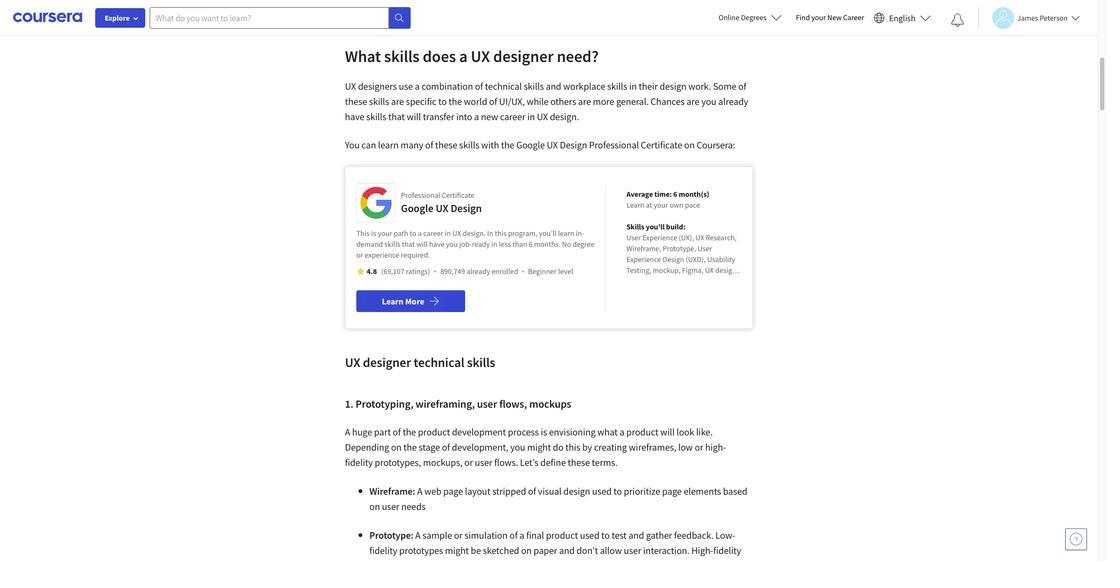 Task type: locate. For each thing, give the bounding box(es) containing it.
or down "development,"
[[464, 457, 473, 469]]

2 horizontal spatial these
[[568, 457, 590, 469]]

1 horizontal spatial learn
[[558, 229, 574, 238]]

1 horizontal spatial 6
[[674, 189, 677, 199]]

1 vertical spatial based
[[508, 560, 533, 562]]

mockups
[[529, 397, 571, 411]]

design. down 'others'
[[550, 110, 579, 123]]

james
[[1018, 13, 1038, 23]]

2 page from the left
[[662, 485, 682, 498]]

design inside skills you'll build: user experience (ux), ux research, wireframe, prototype, user experience design (uxd), usability testing, mockup, figma, ux design jobs
[[663, 255, 684, 264]]

design left the professional
[[560, 139, 587, 151]]

0 horizontal spatial you
[[446, 239, 458, 249]]

is right "this"
[[371, 229, 376, 238]]

0 horizontal spatial learn
[[378, 139, 399, 151]]

than
[[513, 239, 527, 249]]

with
[[481, 139, 499, 151]]

explore
[[105, 13, 130, 23]]

0 horizontal spatial design
[[564, 485, 590, 498]]

0 horizontal spatial learn
[[382, 296, 404, 307]]

career down ui/ux,
[[500, 110, 526, 123]]

1 vertical spatial learn
[[558, 229, 574, 238]]

2 horizontal spatial you
[[702, 95, 717, 108]]

page right web
[[443, 485, 463, 498]]

6 up own
[[674, 189, 677, 199]]

0 horizontal spatial is
[[371, 229, 376, 238]]

1 vertical spatial google
[[401, 201, 434, 215]]

find your new career link
[[791, 11, 870, 24]]

user
[[477, 397, 497, 411], [475, 457, 492, 469], [382, 501, 399, 513], [624, 545, 641, 557]]

ux
[[471, 46, 490, 66], [345, 80, 356, 93], [537, 110, 548, 123], [547, 139, 558, 151], [436, 201, 449, 215], [453, 229, 461, 238], [696, 233, 704, 243], [705, 266, 714, 275], [345, 354, 360, 371]]

1 vertical spatial design.
[[463, 229, 486, 238]]

a right path
[[418, 229, 422, 238]]

0 vertical spatial based
[[723, 485, 748, 498]]

used up "don't" in the bottom of the page
[[580, 530, 600, 542]]

1 vertical spatial 6
[[529, 239, 533, 249]]

0 vertical spatial that
[[388, 110, 405, 123]]

learn down average
[[627, 200, 645, 210]]

are left typically
[[415, 560, 428, 562]]

a inside the 'a web page layout stripped of visual design used to prioritize page elements based on user needs'
[[417, 485, 423, 498]]

6 inside average time: 6 month(s) learn at your own pace
[[674, 189, 677, 199]]

1 vertical spatial a
[[417, 485, 423, 498]]

these inside ux designers use a combination of technical skills and workplace skills in their design work. some of these skills are specific to the world of ui/ux, while others are more general. chances are you already have skills that will transfer into a new career in ux design.
[[345, 95, 367, 108]]

1 horizontal spatial have
[[429, 239, 445, 249]]

will up required.
[[417, 239, 428, 249]]

interaction. up keyboard
[[643, 545, 690, 557]]

on inside the a sample or simulation of a final product used to test and gather feedback. low- fidelity prototypes might be sketched on paper and don't allow user interaction. high-fidelity prototypes are typically computer-based and allow for mouse and keyboard interaction.
[[521, 545, 532, 557]]

skills up can
[[366, 110, 387, 123]]

based down sketched
[[508, 560, 533, 562]]

of left visual
[[528, 485, 536, 498]]

0 vertical spatial already
[[718, 95, 749, 108]]

ux left the designers
[[345, 80, 356, 93]]

might inside the a sample or simulation of a final product used to test and gather feedback. low- fidelity prototypes might be sketched on paper and don't allow user interaction. high-fidelity prototypes are typically computer-based and allow for mouse and keyboard interaction.
[[445, 545, 469, 557]]

you
[[345, 139, 360, 151]]

new
[[481, 110, 498, 123]]

based inside the 'a web page layout stripped of visual design used to prioritize page elements based on user needs'
[[723, 485, 748, 498]]

prototypes down prototype: on the bottom left
[[370, 560, 413, 562]]

on down wireframe: in the left bottom of the page
[[370, 501, 380, 513]]

1 horizontal spatial might
[[527, 441, 551, 454]]

learn left "more"
[[382, 296, 404, 307]]

work.
[[689, 80, 711, 93]]

1 vertical spatial these
[[435, 139, 457, 151]]

product
[[418, 426, 450, 439], [627, 426, 659, 439], [546, 530, 578, 542]]

or down the demand at the top left of page
[[356, 250, 363, 260]]

0 vertical spatial technical
[[485, 80, 522, 93]]

james peterson button
[[979, 7, 1080, 29]]

0 horizontal spatial page
[[443, 485, 463, 498]]

prototyping,
[[356, 397, 414, 411]]

allow up mouse
[[600, 545, 622, 557]]

the left stage
[[404, 441, 417, 454]]

0 vertical spatial have
[[345, 110, 364, 123]]

a for huge
[[345, 426, 350, 439]]

you down process
[[510, 441, 525, 454]]

interaction. down high-
[[676, 560, 722, 562]]

skills inside this is your path to a career in ux design. in this program, you'll learn in- demand skills that will have you job-ready in less than 6 months. no degree or experience required.
[[385, 239, 400, 249]]

google right with
[[516, 139, 545, 151]]

1 vertical spatial have
[[429, 239, 445, 249]]

low
[[678, 441, 693, 454]]

1 horizontal spatial this
[[566, 441, 581, 454]]

test
[[612, 530, 627, 542]]

prototypes down sample
[[399, 545, 443, 557]]

ui/ux,
[[499, 95, 525, 108]]

0 horizontal spatial 6
[[529, 239, 533, 249]]

1 vertical spatial user
[[698, 244, 712, 254]]

1 vertical spatial you
[[446, 239, 458, 249]]

of
[[475, 80, 483, 93], [739, 80, 747, 93], [489, 95, 497, 108], [425, 139, 433, 151], [393, 426, 401, 439], [442, 441, 450, 454], [528, 485, 536, 498], [510, 530, 518, 542]]

1 horizontal spatial google
[[516, 139, 545, 151]]

flows.
[[494, 457, 518, 469]]

0 horizontal spatial google
[[401, 201, 434, 215]]

design down the certificate
[[451, 201, 482, 215]]

that down use
[[388, 110, 405, 123]]

used inside the a sample or simulation of a final product used to test and gather feedback. low- fidelity prototypes might be sketched on paper and don't allow user interaction. high-fidelity prototypes are typically computer-based and allow for mouse and keyboard interaction.
[[580, 530, 600, 542]]

1 vertical spatial will
[[417, 239, 428, 249]]

of right some
[[739, 80, 747, 93]]

2 vertical spatial your
[[378, 229, 392, 238]]

ux down the certificate
[[436, 201, 449, 215]]

a inside the a sample or simulation of a final product used to test and gather feedback. low- fidelity prototypes might be sketched on paper and don't allow user interaction. high-fidelity prototypes are typically computer-based and allow for mouse and keyboard interaction.
[[415, 530, 421, 542]]

design inside professional certificate google ux design
[[451, 201, 482, 215]]

help center image
[[1070, 533, 1083, 546]]

this inside this is your path to a career in ux design. in this program, you'll learn in- demand skills that will have you job-ready in less than 6 months. no degree or experience required.
[[495, 229, 507, 238]]

depending
[[345, 441, 389, 454]]

flows,
[[499, 397, 527, 411]]

google down professional
[[401, 201, 434, 215]]

0 vertical spatial allow
[[600, 545, 622, 557]]

on inside a huge part of the product development process is envisioning what a product will look like. depending on the stage of development, you might do this by creating wireframes, low or high- fidelity prototypes, mockups, or user flows. let's define these terms.
[[391, 441, 402, 454]]

0 vertical spatial career
[[500, 110, 526, 123]]

design right visual
[[564, 485, 590, 498]]

google inside professional certificate google ux design
[[401, 201, 434, 215]]

0 vertical spatial 6
[[674, 189, 677, 199]]

used for design
[[592, 485, 612, 498]]

no
[[562, 239, 571, 249]]

a huge part of the product development process is envisioning what a product will look like. depending on the stage of development, you might do this by creating wireframes, low or high- fidelity prototypes, mockups, or user flows. let's define these terms.
[[345, 426, 726, 469]]

you can learn many of these skills with the google ux design professional certificate on coursera:
[[345, 139, 735, 151]]

you inside a huge part of the product development process is envisioning what a product will look like. depending on the stage of development, you might do this by creating wireframes, low or high- fidelity prototypes, mockups, or user flows. let's define these terms.
[[510, 441, 525, 454]]

1 vertical spatial learn
[[382, 296, 404, 307]]

required.
[[401, 250, 430, 260]]

and inside ux designers use a combination of technical skills and workplace skills in their design work. some of these skills are specific to the world of ui/ux, while others are more general. chances are you already have skills that will transfer into a new career in ux design.
[[546, 80, 562, 93]]

2 horizontal spatial design
[[663, 255, 684, 264]]

on down final
[[521, 545, 532, 557]]

1 horizontal spatial these
[[435, 139, 457, 151]]

have up you
[[345, 110, 364, 123]]

skills you'll build: user experience (ux), ux research, wireframe, prototype, user experience design (uxd), usability testing, mockup, figma, ux design jobs
[[627, 222, 737, 286]]

0 vertical spatial learn
[[378, 139, 399, 151]]

user down wireframe: in the left bottom of the page
[[382, 501, 399, 513]]

None search field
[[150, 7, 411, 29]]

1 vertical spatial already
[[467, 267, 490, 276]]

enrolled
[[492, 267, 518, 276]]

sample
[[423, 530, 452, 542]]

1 horizontal spatial is
[[541, 426, 547, 439]]

1 horizontal spatial design
[[660, 80, 687, 93]]

used down terms.
[[592, 485, 612, 498]]

a
[[459, 46, 468, 66], [415, 80, 420, 93], [474, 110, 479, 123], [418, 229, 422, 238], [620, 426, 625, 439], [520, 530, 524, 542]]

design
[[660, 80, 687, 93], [716, 266, 737, 275], [564, 485, 590, 498]]

design. up ready
[[463, 229, 486, 238]]

1 horizontal spatial learn
[[627, 200, 645, 210]]

that up required.
[[402, 239, 415, 249]]

will left the look
[[661, 426, 675, 439]]

1 vertical spatial experience
[[627, 255, 661, 264]]

learn up no
[[558, 229, 574, 238]]

1 vertical spatial that
[[402, 239, 415, 249]]

a for web
[[417, 485, 423, 498]]

career inside ux designers use a combination of technical skills and workplace skills in their design work. some of these skills are specific to the world of ui/ux, while others are more general. chances are you already have skills that will transfer into a new career in ux design.
[[500, 110, 526, 123]]

designer
[[493, 46, 554, 66], [363, 354, 411, 371]]

this right in
[[495, 229, 507, 238]]

might up typically
[[445, 545, 469, 557]]

final
[[526, 530, 544, 542]]

0 vertical spatial learn
[[627, 200, 645, 210]]

1 vertical spatial design
[[451, 201, 482, 215]]

0 vertical spatial will
[[407, 110, 421, 123]]

user left flows,
[[477, 397, 497, 411]]

1 vertical spatial your
[[654, 200, 668, 210]]

1 vertical spatial interaction.
[[676, 560, 722, 562]]

like.
[[696, 426, 713, 439]]

1 horizontal spatial design.
[[550, 110, 579, 123]]

to
[[438, 95, 447, 108], [410, 229, 417, 238], [614, 485, 622, 498], [602, 530, 610, 542]]

in up general.
[[629, 80, 637, 93]]

0 vertical spatial designer
[[493, 46, 554, 66]]

1 horizontal spatial your
[[654, 200, 668, 210]]

0 vertical spatial used
[[592, 485, 612, 498]]

this left by
[[566, 441, 581, 454]]

design up chances
[[660, 80, 687, 93]]

a inside a huge part of the product development process is envisioning what a product will look like. depending on the stage of development, you might do this by creating wireframes, low or high- fidelity prototypes, mockups, or user flows. let's define these terms.
[[345, 426, 350, 439]]

ux inside professional certificate google ux design
[[436, 201, 449, 215]]

0 horizontal spatial based
[[508, 560, 533, 562]]

user inside the a sample or simulation of a final product used to test and gather feedback. low- fidelity prototypes might be sketched on paper and don't allow user interaction. high-fidelity prototypes are typically computer-based and allow for mouse and keyboard interaction.
[[624, 545, 641, 557]]

stage
[[419, 441, 440, 454]]

these down the transfer
[[435, 139, 457, 151]]

2 horizontal spatial your
[[812, 13, 826, 22]]

1 horizontal spatial designer
[[493, 46, 554, 66]]

0 horizontal spatial this
[[495, 229, 507, 238]]

of right many
[[425, 139, 433, 151]]

are down use
[[391, 95, 404, 108]]

a right into
[[474, 110, 479, 123]]

find
[[796, 13, 810, 22]]

you left the job-
[[446, 239, 458, 249]]

skills down path
[[385, 239, 400, 249]]

skills down the designers
[[369, 95, 389, 108]]

0 vertical spatial design.
[[550, 110, 579, 123]]

user down skills
[[627, 233, 641, 243]]

to inside this is your path to a career in ux design. in this program, you'll learn in- demand skills that will have you job-ready in less than 6 months. no degree or experience required.
[[410, 229, 417, 238]]

are
[[391, 95, 404, 108], [578, 95, 591, 108], [687, 95, 700, 108], [415, 560, 428, 562]]

1 vertical spatial technical
[[414, 354, 465, 371]]

ux right does
[[471, 46, 490, 66]]

career
[[843, 13, 864, 22]]

of inside the 'a web page layout stripped of visual design used to prioritize page elements based on user needs'
[[528, 485, 536, 498]]

a web page layout stripped of visual design used to prioritize page elements based on user needs
[[370, 485, 748, 513]]

product up paper
[[546, 530, 578, 542]]

technical
[[485, 80, 522, 93], [414, 354, 465, 371]]

design.
[[550, 110, 579, 123], [463, 229, 486, 238]]

user down test at right
[[624, 545, 641, 557]]

coursera image
[[13, 9, 82, 26]]

6 right than
[[529, 239, 533, 249]]

a left huge
[[345, 426, 350, 439]]

to left test at right
[[602, 530, 610, 542]]

learn right can
[[378, 139, 399, 151]]

based right elements
[[723, 485, 748, 498]]

the down combination
[[449, 95, 462, 108]]

at
[[646, 200, 652, 210]]

learn inside button
[[382, 296, 404, 307]]

time:
[[655, 189, 672, 199]]

and
[[546, 80, 562, 93], [629, 530, 644, 542], [559, 545, 575, 557], [535, 560, 550, 562], [619, 560, 634, 562]]

0 horizontal spatial design
[[451, 201, 482, 215]]

1 vertical spatial design
[[716, 266, 737, 275]]

2 vertical spatial design
[[663, 255, 684, 264]]

these
[[345, 95, 367, 108], [435, 139, 457, 151], [568, 457, 590, 469]]

1 vertical spatial used
[[580, 530, 600, 542]]

890,749
[[440, 267, 465, 276]]

keyboard
[[636, 560, 674, 562]]

research,
[[706, 233, 737, 243]]

1 horizontal spatial design
[[560, 139, 587, 151]]

1 vertical spatial might
[[445, 545, 469, 557]]

experience
[[643, 233, 677, 243], [627, 255, 661, 264]]

0 vertical spatial this
[[495, 229, 507, 238]]

1 horizontal spatial user
[[698, 244, 712, 254]]

product up stage
[[418, 426, 450, 439]]

learn inside average time: 6 month(s) learn at your own pace
[[627, 200, 645, 210]]

6
[[674, 189, 677, 199], [529, 239, 533, 249]]

these down by
[[568, 457, 590, 469]]

1 horizontal spatial page
[[662, 485, 682, 498]]

a left final
[[520, 530, 524, 542]]

have up required.
[[429, 239, 445, 249]]

0 vertical spatial a
[[345, 426, 350, 439]]

1 horizontal spatial you
[[510, 441, 525, 454]]

learn
[[378, 139, 399, 151], [558, 229, 574, 238]]

some
[[713, 80, 737, 93]]

google image
[[360, 187, 392, 219]]

1 horizontal spatial already
[[718, 95, 749, 108]]

development
[[452, 426, 506, 439]]

to left prioritize
[[614, 485, 622, 498]]

used inside the 'a web page layout stripped of visual design used to prioritize page elements based on user needs'
[[592, 485, 612, 498]]

2 vertical spatial a
[[415, 530, 421, 542]]

on
[[684, 139, 695, 151], [391, 441, 402, 454], [370, 501, 380, 513], [521, 545, 532, 557]]

design. inside this is your path to a career in ux design. in this program, you'll learn in- demand skills that will have you job-ready in less than 6 months. no degree or experience required.
[[463, 229, 486, 238]]

stripped
[[493, 485, 526, 498]]

fidelity down low-
[[714, 545, 741, 557]]

1 horizontal spatial career
[[500, 110, 526, 123]]

product up wireframes,
[[627, 426, 659, 439]]

0 vertical spatial your
[[812, 13, 826, 22]]

2 vertical spatial you
[[510, 441, 525, 454]]

will inside a huge part of the product development process is envisioning what a product will look like. depending on the stage of development, you might do this by creating wireframes, low or high- fidelity prototypes, mockups, or user flows. let's define these terms.
[[661, 426, 675, 439]]

in
[[629, 80, 637, 93], [527, 110, 535, 123], [445, 229, 451, 238], [491, 239, 498, 249]]

1 horizontal spatial technical
[[485, 80, 522, 93]]

less
[[499, 239, 511, 249]]

you
[[702, 95, 717, 108], [446, 239, 458, 249], [510, 441, 525, 454]]

on inside the 'a web page layout stripped of visual design used to prioritize page elements based on user needs'
[[370, 501, 380, 513]]

0 vertical spatial might
[[527, 441, 551, 454]]

what skills does a ux designer need?
[[345, 46, 599, 66]]

0 vertical spatial design
[[560, 139, 587, 151]]

and right mouse
[[619, 560, 634, 562]]

0 horizontal spatial career
[[423, 229, 443, 238]]

technical inside ux designers use a combination of technical skills and workplace skills in their design work. some of these skills are specific to the world of ui/ux, while others are more general. chances are you already have skills that will transfer into a new career in ux design.
[[485, 80, 522, 93]]

will down specific
[[407, 110, 421, 123]]

visual
[[538, 485, 562, 498]]

user
[[627, 233, 641, 243], [698, 244, 712, 254]]

transfer
[[423, 110, 454, 123]]

career inside this is your path to a career in ux design. in this program, you'll learn in- demand skills that will have you job-ready in less than 6 months. no degree or experience required.
[[423, 229, 443, 238]]

high-
[[705, 441, 726, 454]]

design inside ux designers use a combination of technical skills and workplace skills in their design work. some of these skills are specific to the world of ui/ux, while others are more general. chances are you already have skills that will transfer into a new career in ux design.
[[660, 80, 687, 93]]

is
[[371, 229, 376, 238], [541, 426, 547, 439]]

fidelity
[[345, 457, 373, 469], [370, 545, 397, 557], [714, 545, 741, 557]]

ready
[[472, 239, 490, 249]]

0 horizontal spatial design.
[[463, 229, 486, 238]]

890,749 already enrolled
[[440, 267, 518, 276]]

your right the find
[[812, 13, 826, 22]]

to up the transfer
[[438, 95, 447, 108]]

might inside a huge part of the product development process is envisioning what a product will look like. depending on the stage of development, you might do this by creating wireframes, low or high- fidelity prototypes, mockups, or user flows. let's define these terms.
[[527, 441, 551, 454]]

0 vertical spatial experience
[[643, 233, 677, 243]]

0 horizontal spatial might
[[445, 545, 469, 557]]

design
[[560, 139, 587, 151], [451, 201, 482, 215], [663, 255, 684, 264]]

mockups,
[[423, 457, 463, 469]]

already down some
[[718, 95, 749, 108]]

skills
[[384, 46, 420, 66], [524, 80, 544, 93], [607, 80, 628, 93], [369, 95, 389, 108], [366, 110, 387, 123], [459, 139, 480, 151], [385, 239, 400, 249], [467, 354, 495, 371]]

professional
[[401, 190, 440, 200]]

1 horizontal spatial based
[[723, 485, 748, 498]]

degree
[[573, 239, 595, 249]]

are down work.
[[687, 95, 700, 108]]

feedback.
[[674, 530, 714, 542]]

1 horizontal spatial product
[[546, 530, 578, 542]]

1 vertical spatial career
[[423, 229, 443, 238]]

What do you want to learn? text field
[[150, 7, 389, 29]]

technical up ui/ux,
[[485, 80, 522, 93]]

might up let's
[[527, 441, 551, 454]]

user down "development,"
[[475, 457, 492, 469]]

0 vertical spatial these
[[345, 95, 367, 108]]

2 horizontal spatial design
[[716, 266, 737, 275]]

0 vertical spatial design
[[660, 80, 687, 93]]

0 horizontal spatial user
[[627, 233, 641, 243]]

career up required.
[[423, 229, 443, 238]]

development,
[[452, 441, 509, 454]]



Task type: vqa. For each thing, say whether or not it's contained in the screenshot.
2nd University Of Illinois At Urbana-Champaign Image from the left
no



Task type: describe. For each thing, give the bounding box(es) containing it.
4.8 (69,107 ratings)
[[367, 267, 430, 276]]

is inside this is your path to a career in ux design. in this program, you'll learn in- demand skills that will have you job-ready in less than 6 months. no degree or experience required.
[[371, 229, 376, 238]]

testing,
[[627, 266, 651, 275]]

0 vertical spatial prototypes
[[399, 545, 443, 557]]

degrees
[[741, 13, 767, 22]]

1 vertical spatial prototypes
[[370, 560, 413, 562]]

program,
[[508, 229, 538, 238]]

path
[[394, 229, 408, 238]]

or inside this is your path to a career in ux design. in this program, you'll learn in- demand skills that will have you job-ready in less than 6 months. no degree or experience required.
[[356, 250, 363, 260]]

have inside ux designers use a combination of technical skills and workplace skills in their design work. some of these skills are specific to the world of ui/ux, while others are more general. chances are you already have skills that will transfer into a new career in ux design.
[[345, 110, 364, 123]]

ux down while
[[537, 110, 548, 123]]

huge
[[352, 426, 372, 439]]

mockup,
[[653, 266, 681, 275]]

skills up 1. prototyping, wireframing, user flows, mockups
[[467, 354, 495, 371]]

combination
[[422, 80, 473, 93]]

this inside a huge part of the product development process is envisioning what a product will look like. depending on the stage of development, you might do this by creating wireframes, low or high- fidelity prototypes, mockups, or user flows. let's define these terms.
[[566, 441, 581, 454]]

in
[[487, 229, 493, 238]]

learn inside this is your path to a career in ux design. in this program, you'll learn in- demand skills that will have you job-ready in less than 6 months. no degree or experience required.
[[558, 229, 574, 238]]

to inside ux designers use a combination of technical skills and workplace skills in their design work. some of these skills are specific to the world of ui/ux, while others are more general. chances are you already have skills that will transfer into a new career in ux design.
[[438, 95, 447, 108]]

of up 'mockups,'
[[442, 441, 450, 454]]

ux up 1.
[[345, 354, 360, 371]]

be
[[471, 545, 481, 557]]

fidelity down prototype: on the bottom left
[[370, 545, 397, 557]]

in left less at the top left of the page
[[491, 239, 498, 249]]

look
[[677, 426, 694, 439]]

design. inside ux designers use a combination of technical skills and workplace skills in their design work. some of these skills are specific to the world of ui/ux, while others are more general. chances are you already have skills that will transfer into a new career in ux design.
[[550, 110, 579, 123]]

their
[[639, 80, 658, 93]]

(69,107
[[381, 267, 404, 276]]

these inside a huge part of the product development process is envisioning what a product will look like. depending on the stage of development, you might do this by creating wireframes, low or high- fidelity prototypes, mockups, or user flows. let's define these terms.
[[568, 457, 590, 469]]

ux designers use a combination of technical skills and workplace skills in their design work. some of these skills are specific to the world of ui/ux, while others are more general. chances are you already have skills that will transfer into a new career in ux design.
[[345, 80, 749, 123]]

coursera:
[[697, 139, 735, 151]]

to inside the 'a web page layout stripped of visual design used to prioritize page elements based on user needs'
[[614, 485, 622, 498]]

a inside the a sample or simulation of a final product used to test and gather feedback. low- fidelity prototypes might be sketched on paper and don't allow user interaction. high-fidelity prototypes are typically computer-based and allow for mouse and keyboard interaction.
[[520, 530, 524, 542]]

prototype:
[[370, 530, 414, 542]]

1 page from the left
[[443, 485, 463, 498]]

month(s)
[[679, 189, 710, 199]]

the right with
[[501, 139, 515, 151]]

0 vertical spatial user
[[627, 233, 641, 243]]

the inside ux designers use a combination of technical skills and workplace skills in their design work. some of these skills are specific to the world of ui/ux, while others are more general. chances are you already have skills that will transfer into a new career in ux design.
[[449, 95, 462, 108]]

2 horizontal spatial product
[[627, 426, 659, 439]]

skills up more
[[607, 80, 628, 93]]

elements
[[684, 485, 721, 498]]

a for sample
[[415, 530, 421, 542]]

define
[[541, 457, 566, 469]]

1.
[[345, 397, 354, 411]]

a right does
[[459, 46, 468, 66]]

the right part
[[403, 426, 416, 439]]

james peterson
[[1018, 13, 1068, 23]]

skills up while
[[524, 80, 544, 93]]

many
[[401, 139, 423, 151]]

1 vertical spatial allow
[[552, 560, 574, 562]]

creating
[[594, 441, 627, 454]]

of up new
[[489, 95, 497, 108]]

ux right (ux),
[[696, 233, 704, 243]]

others
[[551, 95, 576, 108]]

this
[[356, 229, 370, 238]]

wireframe,
[[627, 244, 661, 254]]

in down professional certificate google ux design at left
[[445, 229, 451, 238]]

or inside the a sample or simulation of a final product used to test and gather feedback. low- fidelity prototypes might be sketched on paper and don't allow user interaction. high-fidelity prototypes are typically computer-based and allow for mouse and keyboard interaction.
[[454, 530, 463, 542]]

user inside the 'a web page layout stripped of visual design used to prioritize page elements based on user needs'
[[382, 501, 399, 513]]

designers
[[358, 80, 397, 93]]

1 vertical spatial designer
[[363, 354, 411, 371]]

build:
[[666, 222, 686, 232]]

of right part
[[393, 426, 401, 439]]

product inside the a sample or simulation of a final product used to test and gather feedback. low- fidelity prototypes might be sketched on paper and don't allow user interaction. high-fidelity prototypes are typically computer-based and allow for mouse and keyboard interaction.
[[546, 530, 578, 542]]

in down while
[[527, 110, 535, 123]]

skills up use
[[384, 46, 420, 66]]

will inside ux designers use a combination of technical skills and workplace skills in their design work. some of these skills are specific to the world of ui/ux, while others are more general. chances are you already have skills that will transfer into a new career in ux design.
[[407, 110, 421, 123]]

professional
[[589, 139, 639, 151]]

learn more
[[382, 296, 424, 307]]

prioritize
[[624, 485, 660, 498]]

demand
[[356, 239, 383, 249]]

ux down ux designers use a combination of technical skills and workplace skills in their design work. some of these skills are specific to the world of ui/ux, while others are more general. chances are you already have skills that will transfer into a new career in ux design. at top
[[547, 139, 558, 151]]

to inside the a sample or simulation of a final product used to test and gather feedback. low- fidelity prototypes might be sketched on paper and don't allow user interaction. high-fidelity prototypes are typically computer-based and allow for mouse and keyboard interaction.
[[602, 530, 610, 542]]

you inside ux designers use a combination of technical skills and workplace skills in their design work. some of these skills are specific to the world of ui/ux, while others are more general. chances are you already have skills that will transfer into a new career in ux design.
[[702, 95, 717, 108]]

don't
[[577, 545, 598, 557]]

paper
[[534, 545, 557, 557]]

your inside this is your path to a career in ux design. in this program, you'll learn in- demand skills that will have you job-ready in less than 6 months. no degree or experience required.
[[378, 229, 392, 238]]

are down "workplace"
[[578, 95, 591, 108]]

skills left with
[[459, 139, 480, 151]]

can
[[362, 139, 376, 151]]

pace
[[685, 200, 700, 210]]

general.
[[616, 95, 649, 108]]

that inside ux designers use a combination of technical skills and workplace skills in their design work. some of these skills are specific to the world of ui/ux, while others are more general. chances are you already have skills that will transfer into a new career in ux design.
[[388, 110, 405, 123]]

already inside ux designers use a combination of technical skills and workplace skills in their design work. some of these skills are specific to the world of ui/ux, while others are more general. chances are you already have skills that will transfer into a new career in ux design.
[[718, 95, 749, 108]]

ux inside this is your path to a career in ux design. in this program, you'll learn in- demand skills that will have you job-ready in less than 6 months. no degree or experience required.
[[453, 229, 461, 238]]

have inside this is your path to a career in ux design. in this program, you'll learn in- demand skills that will have you job-ready in less than 6 months. no degree or experience required.
[[429, 239, 445, 249]]

let's
[[520, 457, 539, 469]]

and left "don't" in the bottom of the page
[[559, 545, 575, 557]]

more
[[405, 296, 424, 307]]

0 vertical spatial interaction.
[[643, 545, 690, 557]]

mouse
[[589, 560, 617, 562]]

needs
[[401, 501, 426, 513]]

use
[[399, 80, 413, 93]]

skills
[[627, 222, 645, 232]]

0 horizontal spatial product
[[418, 426, 450, 439]]

level
[[558, 267, 573, 276]]

1 horizontal spatial allow
[[600, 545, 622, 557]]

more
[[593, 95, 614, 108]]

a right use
[[415, 80, 420, 93]]

or right low
[[695, 441, 704, 454]]

simulation
[[465, 530, 508, 542]]

your inside average time: 6 month(s) learn at your own pace
[[654, 200, 668, 210]]

do
[[553, 441, 564, 454]]

6 inside this is your path to a career in ux design. in this program, you'll learn in- demand skills that will have you job-ready in less than 6 months. no degree or experience required.
[[529, 239, 533, 249]]

of up world
[[475, 80, 483, 93]]

into
[[456, 110, 472, 123]]

is inside a huge part of the product development process is envisioning what a product will look like. depending on the stage of development, you might do this by creating wireframes, low or high- fidelity prototypes, mockups, or user flows. let's define these terms.
[[541, 426, 547, 439]]

(ux),
[[679, 233, 694, 243]]

1. prototyping, wireframing, user flows, mockups
[[345, 397, 571, 411]]

job-
[[459, 239, 472, 249]]

terms.
[[592, 457, 618, 469]]

that inside this is your path to a career in ux design. in this program, you'll learn in- demand skills that will have you job-ready in less than 6 months. no degree or experience required.
[[402, 239, 415, 249]]

(uxd),
[[686, 255, 706, 264]]

what
[[345, 46, 381, 66]]

you'll
[[539, 229, 557, 238]]

wireframe:
[[370, 485, 415, 498]]

on left coursera:
[[684, 139, 695, 151]]

usability
[[707, 255, 735, 264]]

new
[[828, 13, 842, 22]]

while
[[527, 95, 549, 108]]

ratings)
[[406, 267, 430, 276]]

used for product
[[580, 530, 600, 542]]

are inside the a sample or simulation of a final product used to test and gather feedback. low- fidelity prototypes might be sketched on paper and don't allow user interaction. high-fidelity prototypes are typically computer-based and allow for mouse and keyboard interaction.
[[415, 560, 428, 562]]

show notifications image
[[951, 14, 964, 27]]

and down paper
[[535, 560, 550, 562]]

english
[[889, 12, 916, 23]]

design inside the 'a web page layout stripped of visual design used to prioritize page elements based on user needs'
[[564, 485, 590, 498]]

english button
[[870, 0, 936, 35]]

this is your path to a career in ux design. in this program, you'll learn in- demand skills that will have you job-ready in less than 6 months. no degree or experience required.
[[356, 229, 595, 260]]

0 vertical spatial google
[[516, 139, 545, 151]]

4.8
[[367, 267, 377, 276]]

and right test at right
[[629, 530, 644, 542]]

find your new career
[[796, 13, 864, 22]]

sketched
[[483, 545, 519, 557]]

experience
[[365, 250, 399, 260]]

a inside this is your path to a career in ux design. in this program, you'll learn in- demand skills that will have you job-ready in less than 6 months. no degree or experience required.
[[418, 229, 422, 238]]

0 horizontal spatial technical
[[414, 354, 465, 371]]

ux down 'usability' on the right
[[705, 266, 714, 275]]

ux designer technical skills
[[345, 354, 495, 371]]

based inside the a sample or simulation of a final product used to test and gather feedback. low- fidelity prototypes might be sketched on paper and don't allow user interaction. high-fidelity prototypes are typically computer-based and allow for mouse and keyboard interaction.
[[508, 560, 533, 562]]

high-
[[692, 545, 714, 557]]

prototypes,
[[375, 457, 421, 469]]

wireframing,
[[416, 397, 475, 411]]

design inside skills you'll build: user experience (ux), ux research, wireframe, prototype, user experience design (uxd), usability testing, mockup, figma, ux design jobs
[[716, 266, 737, 275]]

explore button
[[95, 8, 145, 28]]

gather
[[646, 530, 672, 542]]

in-
[[576, 229, 584, 238]]

will inside this is your path to a career in ux design. in this program, you'll learn in- demand skills that will have you job-ready in less than 6 months. no degree or experience required.
[[417, 239, 428, 249]]

of inside the a sample or simulation of a final product used to test and gather feedback. low- fidelity prototypes might be sketched on paper and don't allow user interaction. high-fidelity prototypes are typically computer-based and allow for mouse and keyboard interaction.
[[510, 530, 518, 542]]

a inside a huge part of the product development process is envisioning what a product will look like. depending on the stage of development, you might do this by creating wireframes, low or high- fidelity prototypes, mockups, or user flows. let's define these terms.
[[620, 426, 625, 439]]

user inside a huge part of the product development process is envisioning what a product will look like. depending on the stage of development, you might do this by creating wireframes, low or high- fidelity prototypes, mockups, or user flows. let's define these terms.
[[475, 457, 492, 469]]

you inside this is your path to a career in ux design. in this program, you'll learn in- demand skills that will have you job-ready in less than 6 months. no degree or experience required.
[[446, 239, 458, 249]]

fidelity inside a huge part of the product development process is envisioning what a product will look like. depending on the stage of development, you might do this by creating wireframes, low or high- fidelity prototypes, mockups, or user flows. let's define these terms.
[[345, 457, 373, 469]]



